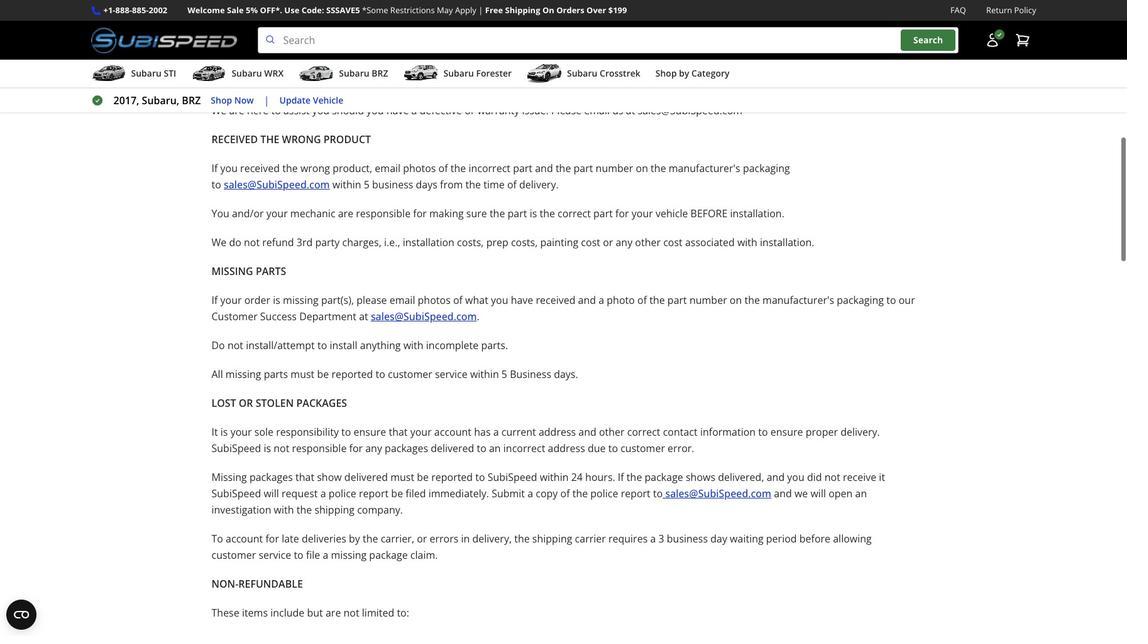 Task type: describe. For each thing, give the bounding box(es) containing it.
subispeed down coverage
[[430, 42, 480, 56]]

within inside missing packages that show delivered must be reported to subispeed within 24 hours. if the package shows delivered, and you did not receive it subispeed will request a police report be filed immediately. submit a copy of the police report to
[[540, 471, 569, 485]]

wrong
[[282, 133, 321, 147]]

be up filed
[[417, 471, 429, 485]]

on inside if you received the wrong product, email photos of the incorrect part and the part number on the manufacturer's packaging to
[[636, 162, 648, 175]]

we for we do not refund 3rd party charges, i.e., installation costs, prep costs, painting cost or any other cost associated with installation.
[[212, 236, 226, 250]]

missing
[[212, 265, 253, 279]]

carrier
[[575, 533, 606, 546]]

is up we do not refund 3rd party charges, i.e., installation costs, prep costs, painting cost or any other cost associated with installation.
[[530, 207, 537, 221]]

0 horizontal spatial 5
[[364, 178, 370, 192]]

damages
[[732, 42, 775, 56]]

0 vertical spatial |
[[479, 4, 483, 16]]

0 horizontal spatial brz
[[182, 94, 201, 108]]

will inside and we will open an investigation with the shipping company.
[[811, 487, 826, 501]]

has
[[474, 426, 491, 440]]

received the wrong product
[[212, 133, 371, 147]]

if your order is missing part(s), please email photos of what you have received and a photo of the part number on the manufacturer's packaging to our customer success department at
[[212, 294, 915, 324]]

part(s),
[[321, 294, 354, 307]]

products.
[[538, 26, 582, 40]]

are right include
[[326, 607, 341, 621]]

are inside subispeed does not offer any type of warranty coverage for defective products. however, the majority of the products available through our website are covered under a manufacturer's warranty. subispeed shall not be liable for any incidental or consequential damages as a result of product defects. subispeed does not cover miscellaneous expenses including, but not limited to labor costs for removal and installation of a defective part, materials, lost time or wages, towing, lift, shipping, dock or storage fees.
[[212, 42, 227, 56]]

filed
[[406, 487, 426, 501]]

are right mechanic
[[338, 207, 353, 221]]

of down through
[[828, 42, 837, 56]]

are left here
[[229, 104, 244, 118]]

2017, subaru, brz
[[113, 94, 201, 108]]

to inside if your order is missing part(s), please email photos of what you have received and a photo of the part number on the manufacturer's packaging to our customer success department at
[[887, 294, 896, 307]]

a inside if your order is missing part(s), please email photos of what you have received and a photo of the part number on the manufacturer's packaging to our customer success department at
[[599, 294, 604, 307]]

0 horizontal spatial correct
[[558, 207, 591, 221]]

2 ensure from the left
[[771, 426, 803, 440]]

manufacturer's inside if you received the wrong product, email photos of the incorrect part and the part number on the manufacturer's packaging to
[[669, 162, 740, 175]]

or inside "to account for late deliveries by the carrier, or errors in delivery, the shipping carrier requires a 3 business day waiting period before allowing customer service to file a missing package claim."
[[417, 533, 427, 546]]

24
[[571, 471, 583, 485]]

subispeed logo image
[[91, 27, 237, 54]]

subaru crosstrek
[[567, 67, 640, 79]]

dock
[[450, 75, 473, 89]]

search input field
[[257, 27, 958, 54]]

+1-
[[103, 4, 115, 16]]

a subaru brz thumbnail image image
[[299, 64, 334, 83]]

refundable
[[238, 578, 303, 592]]

2 horizontal spatial sales@subispeed.com link
[[665, 487, 771, 501]]

packaging inside if you received the wrong product, email photos of the incorrect part and the part number on the manufacturer's packaging to
[[743, 162, 790, 175]]

company.
[[357, 504, 403, 517]]

non-refundable
[[212, 578, 303, 592]]

0 horizontal spatial business
[[372, 178, 413, 192]]

you
[[212, 207, 229, 221]]

with for shipping
[[274, 504, 294, 517]]

received inside if you received the wrong product, email photos of the incorrect part and the part number on the manufacturer's packaging to
[[240, 162, 280, 175]]

wrong
[[300, 162, 330, 175]]

all
[[212, 368, 223, 382]]

to inside "to account for late deliveries by the carrier, or errors in delivery, the shipping carrier requires a 3 business day waiting period before allowing customer service to file a missing package claim."
[[294, 549, 303, 563]]

a subaru crosstrek thumbnail image image
[[527, 64, 562, 83]]

any left type
[[333, 26, 349, 40]]

of right photo
[[637, 294, 647, 307]]

your left sole
[[230, 426, 252, 440]]

or down dock
[[465, 104, 475, 118]]

consequential
[[664, 42, 730, 56]]

package inside "to account for late deliveries by the carrier, or errors in delivery, the shipping carrier requires a 3 business day waiting period before allowing customer service to file a missing package claim."
[[369, 549, 408, 563]]

the inside and we will open an investigation with the shipping company.
[[297, 504, 312, 517]]

incidental
[[603, 42, 648, 56]]

is down sole
[[264, 442, 271, 456]]

for inside "to account for late deliveries by the carrier, or errors in delivery, the shipping carrier requires a 3 business day waiting period before allowing customer service to file a missing package claim."
[[266, 533, 279, 546]]

in
[[461, 533, 470, 546]]

install
[[330, 339, 357, 353]]

parts
[[264, 368, 288, 382]]

liable
[[539, 42, 564, 56]]

missing inside if your order is missing part(s), please email photos of what you have received and a photo of the part number on the manufacturer's packaging to our customer success department at
[[283, 294, 319, 307]]

received inside if your order is missing part(s), please email photos of what you have received and a photo of the part number on the manufacturer's packaging to our customer success department at
[[536, 294, 576, 307]]

a right file
[[323, 549, 328, 563]]

package inside missing packages that show delivered must be reported to subispeed within 24 hours. if the package shows delivered, and you did not receive it subispeed will request a police report be filed immediately. submit a copy of the police report to
[[645, 471, 683, 485]]

here
[[247, 104, 269, 118]]

labor
[[623, 59, 647, 72]]

subaru wrx
[[232, 67, 284, 79]]

all missing parts must be reported to customer service within 5 business days.
[[212, 368, 578, 382]]

off*.
[[260, 4, 282, 16]]

missing packages that show delivered must be reported to subispeed within 24 hours. if the package shows delivered, and you did not receive it subispeed will request a police report be filed immediately. submit a copy of the police report to
[[212, 471, 885, 501]]

0 vertical spatial email
[[584, 104, 610, 118]]

a right as
[[790, 42, 796, 56]]

incorrect inside if you received the wrong product, email photos of the incorrect part and the part number on the manufacturer's packaging to
[[469, 162, 510, 175]]

1 ensure from the left
[[354, 426, 386, 440]]

0 horizontal spatial does
[[264, 26, 286, 40]]

+1-888-885-2002 link
[[103, 4, 167, 17]]

and inside missing packages that show delivered must be reported to subispeed within 24 hours. if the package shows delivered, and you did not receive it subispeed will request a police report be filed immediately. submit a copy of the police report to
[[767, 471, 785, 485]]

1 vertical spatial time
[[484, 178, 505, 192]]

non-
[[212, 578, 238, 592]]

subispeed up lost
[[251, 59, 300, 72]]

customer inside "to account for late deliveries by the carrier, or errors in delivery, the shipping carrier requires a 3 business day waiting period before allowing customer service to file a missing package claim."
[[212, 549, 256, 563]]

0 vertical spatial installation.
[[730, 207, 784, 221]]

and/or
[[232, 207, 264, 221]]

to account for late deliveries by the carrier, or errors in delivery, the shipping carrier requires a 3 business day waiting period before allowing customer service to file a missing package claim.
[[212, 533, 872, 563]]

removal
[[693, 59, 731, 72]]

delivery. inside it is your sole responsibility to ensure that your account has a current address and other correct contact information to ensure proper delivery. subispeed is not responsible for any packages delivered to an incorrect address due to customer error.
[[841, 426, 880, 440]]

email inside if your order is missing part(s), please email photos of what you have received and a photo of the part number on the manufacturer's packaging to our customer success department at
[[390, 294, 415, 307]]

including,
[[491, 59, 536, 72]]

or up costs
[[651, 42, 661, 56]]

part inside if your order is missing part(s), please email photos of what you have received and a photo of the part number on the manufacturer's packaging to our customer success department at
[[668, 294, 687, 307]]

2 horizontal spatial sales@subispeed.com
[[665, 487, 771, 501]]

any inside it is your sole responsibility to ensure that your account has a current address and other correct contact information to ensure proper delivery. subispeed is not responsible for any packages delivered to an incorrect address due to customer error.
[[365, 442, 382, 456]]

forester
[[476, 67, 512, 79]]

vehicle
[[313, 94, 343, 106]]

if for if your order is missing part(s), please email photos of what you have received and a photo of the part number on the manufacturer's packaging to our customer success department at
[[212, 294, 218, 307]]

you right should on the top left of page
[[367, 104, 384, 118]]

0 horizontal spatial have
[[386, 104, 409, 118]]

costs
[[650, 59, 674, 72]]

or right dock
[[475, 75, 485, 89]]

available
[[766, 26, 807, 40]]

1 costs, from the left
[[457, 236, 484, 250]]

waiting
[[730, 533, 764, 546]]

crosstrek
[[600, 67, 640, 79]]

subaru sti
[[131, 67, 176, 79]]

0 vertical spatial address
[[539, 426, 576, 440]]

and inside it is your sole responsibility to ensure that your account has a current address and other correct contact information to ensure proper delivery. subispeed is not responsible for any packages delivered to an incorrect address due to customer error.
[[579, 426, 596, 440]]

a down shipping,
[[411, 104, 417, 118]]

reported inside missing packages that show delivered must be reported to subispeed within 24 hours. if the package shows delivered, and you did not receive it subispeed will request a police report be filed immediately. submit a copy of the police report to
[[431, 471, 473, 485]]

sssave5
[[326, 4, 360, 16]]

manufacturer's inside if your order is missing part(s), please email photos of what you have received and a photo of the part number on the manufacturer's packaging to our customer success department at
[[763, 294, 834, 307]]

subaru for subaru wrx
[[232, 67, 262, 79]]

making
[[429, 207, 464, 221]]

a down the show
[[320, 487, 326, 501]]

product
[[324, 133, 371, 147]]

of left what
[[453, 294, 463, 307]]

a right under
[[300, 42, 306, 56]]

orders
[[556, 4, 584, 16]]

your left vehicle
[[632, 207, 653, 221]]

if you received the wrong product, email photos of the incorrect part and the part number on the manufacturer's packaging to
[[212, 162, 790, 192]]

open
[[829, 487, 853, 501]]

will inside missing packages that show delivered must be reported to subispeed within 24 hours. if the package shows delivered, and you did not receive it subispeed will request a police report be filed immediately. submit a copy of the police report to
[[264, 487, 279, 501]]

0 vertical spatial responsible
[[356, 207, 411, 221]]

photos inside if your order is missing part(s), please email photos of what you have received and a photo of the part number on the manufacturer's packaging to our customer success department at
[[418, 294, 451, 307]]

3rd
[[297, 236, 313, 250]]

responsibility
[[276, 426, 339, 440]]

packages inside missing packages that show delivered must be reported to subispeed within 24 hours. if the package shows delivered, and you did not receive it subispeed will request a police report be filed immediately. submit a copy of the police report to
[[249, 471, 293, 485]]

current
[[501, 426, 536, 440]]

coverage
[[432, 26, 474, 40]]

missing
[[212, 471, 247, 485]]

with for parts.
[[403, 339, 423, 353]]

manufacturer's inside subispeed does not offer any type of warranty coverage for defective products. however, the majority of the products available through our website are covered under a manufacturer's warranty. subispeed shall not be liable for any incidental or consequential damages as a result of product defects. subispeed does not cover miscellaneous expenses including, but not limited to labor costs for removal and installation of a defective part, materials, lost time or wages, towing, lift, shipping, dock or storage fees.
[[309, 42, 380, 56]]

0 horizontal spatial limited
[[362, 607, 394, 621]]

success
[[260, 310, 297, 324]]

of down result
[[808, 59, 818, 72]]

brz inside dropdown button
[[372, 67, 388, 79]]

missing inside "to account for late deliveries by the carrier, or errors in delivery, the shipping carrier requires a 3 business day waiting period before allowing customer service to file a missing package claim."
[[331, 549, 367, 563]]

or right the painting
[[603, 236, 613, 250]]

to inside subispeed does not offer any type of warranty coverage for defective products. however, the majority of the products available through our website are covered under a manufacturer's warranty. subispeed shall not be liable for any incidental or consequential damages as a result of product defects. subispeed does not cover miscellaneous expenses including, but not limited to labor costs for removal and installation of a defective part, materials, lost time or wages, towing, lift, shipping, dock or storage fees.
[[610, 59, 620, 72]]

information
[[700, 426, 756, 440]]

subaru wrx button
[[191, 62, 284, 87]]

is inside if your order is missing part(s), please email photos of what you have received and a photo of the part number on the manufacturer's packaging to our customer success department at
[[273, 294, 280, 307]]

must inside missing packages that show delivered must be reported to subispeed within 24 hours. if the package shows delivered, and you did not receive it subispeed will request a police report be filed immediately. submit a copy of the police report to
[[390, 471, 414, 485]]

1 cost from the left
[[581, 236, 600, 250]]

missing parts
[[212, 265, 286, 279]]

1 vertical spatial installation.
[[760, 236, 814, 250]]

and inside and we will open an investigation with the shipping company.
[[774, 487, 792, 501]]

do
[[229, 236, 241, 250]]

wages,
[[317, 75, 348, 89]]

before
[[799, 533, 830, 546]]

0 horizontal spatial within
[[332, 178, 361, 192]]

and we will open an investigation with the shipping company.
[[212, 487, 867, 517]]

these items include but are not limited to:
[[212, 607, 409, 621]]

but inside subispeed does not offer any type of warranty coverage for defective products. however, the majority of the products available through our website are covered under a manufacturer's warranty. subispeed shall not be liable for any incidental or consequential damages as a result of product defects. subispeed does not cover miscellaneous expenses including, but not limited to labor costs for removal and installation of a defective part, materials, lost time or wages, towing, lift, shipping, dock or storage fees.
[[539, 59, 555, 72]]

1 vertical spatial defective
[[829, 59, 871, 72]]

shows
[[686, 471, 715, 485]]

of right type
[[375, 26, 384, 40]]

these
[[212, 607, 239, 621]]

days
[[416, 178, 437, 192]]

lost
[[260, 75, 277, 89]]

business
[[510, 368, 551, 382]]

your up the refund
[[266, 207, 288, 221]]

we do not refund 3rd party charges, i.e., installation costs, prep costs, painting cost or any other cost associated with installation.
[[212, 236, 814, 250]]

assist
[[283, 104, 310, 118]]

1 vertical spatial but
[[307, 607, 323, 621]]

it is your sole responsibility to ensure that your account has a current address and other correct contact information to ensure proper delivery. subispeed is not responsible for any packages delivered to an incorrect address due to customer error.
[[212, 426, 880, 456]]

late
[[282, 533, 299, 546]]

part,
[[874, 59, 896, 72]]

not inside it is your sole responsibility to ensure that your account has a current address and other correct contact information to ensure proper delivery. subispeed is not responsible for any packages delivered to an incorrect address due to customer error.
[[274, 442, 289, 456]]

subaru,
[[142, 94, 179, 108]]

lost
[[212, 397, 236, 411]]

any up photo
[[616, 236, 633, 250]]

1 vertical spatial address
[[548, 442, 585, 456]]

customer
[[212, 310, 258, 324]]

subispeed up submit
[[488, 471, 537, 485]]

any down however, at the right of page
[[583, 42, 600, 56]]

a subaru forester thumbnail image image
[[403, 64, 438, 83]]

investigation
[[212, 504, 271, 517]]

code:
[[302, 4, 324, 16]]

be up packages at the left bottom of the page
[[317, 368, 329, 382]]

submit
[[492, 487, 525, 501]]

you inside missing packages that show delivered must be reported to subispeed within 24 hours. if the package shows delivered, and you did not receive it subispeed will request a police report be filed immediately. submit a copy of the police report to
[[787, 471, 805, 485]]

over
[[587, 4, 606, 16]]

subispeed up covered
[[212, 26, 261, 40]]

number inside if your order is missing part(s), please email photos of what you have received and a photo of the part number on the manufacturer's packaging to our customer success department at
[[690, 294, 727, 307]]

limited inside subispeed does not offer any type of warranty coverage for defective products. however, the majority of the products available through our website are covered under a manufacturer's warranty. subispeed shall not be liable for any incidental or consequential damages as a result of product defects. subispeed does not cover miscellaneous expenses including, but not limited to labor costs for removal and installation of a defective part, materials, lost time or wages, towing, lift, shipping, dock or storage fees.
[[576, 59, 608, 72]]

our inside if your order is missing part(s), please email photos of what you have received and a photo of the part number on the manufacturer's packaging to our customer success department at
[[899, 294, 915, 307]]

a down result
[[820, 59, 826, 72]]

packages
[[296, 397, 347, 411]]

and inside if your order is missing part(s), please email photos of what you have received and a photo of the part number on the manufacturer's packaging to our customer success department at
[[578, 294, 596, 307]]

did
[[807, 471, 822, 485]]

888-
[[115, 4, 132, 16]]

a subaru sti thumbnail image image
[[91, 64, 126, 83]]

number inside if you received the wrong product, email photos of the incorrect part and the part number on the manufacturer's packaging to
[[596, 162, 633, 175]]

for inside it is your sole responsibility to ensure that your account has a current address and other correct contact information to ensure proper delivery. subispeed is not responsible for any packages delivered to an incorrect address due to customer error.
[[349, 442, 363, 456]]

account inside it is your sole responsibility to ensure that your account has a current address and other correct contact information to ensure proper delivery. subispeed is not responsible for any packages delivered to an incorrect address due to customer error.
[[434, 426, 472, 440]]



Task type: locate. For each thing, give the bounding box(es) containing it.
1 vertical spatial installation
[[403, 236, 454, 250]]

incorrect down current
[[503, 442, 545, 456]]

0 vertical spatial 5
[[364, 178, 370, 192]]

and up "due"
[[579, 426, 596, 440]]

limited left to:
[[362, 607, 394, 621]]

have
[[386, 104, 409, 118], [511, 294, 533, 307]]

hours.
[[585, 471, 615, 485]]

are up defects.
[[212, 42, 227, 56]]

0 horizontal spatial sales@subispeed.com
[[224, 178, 330, 192]]

1 horizontal spatial brz
[[372, 67, 388, 79]]

to inside if you received the wrong product, email photos of the incorrect part and the part number on the manufacturer's packaging to
[[212, 178, 221, 192]]

1 horizontal spatial received
[[536, 294, 576, 307]]

subaru for subaru brz
[[339, 67, 369, 79]]

defective down shipping,
[[420, 104, 462, 118]]

with down request
[[274, 504, 294, 517]]

0 vertical spatial with
[[737, 236, 757, 250]]

0 vertical spatial shop
[[656, 67, 677, 79]]

2 costs, from the left
[[511, 236, 538, 250]]

packages
[[385, 442, 428, 456], [249, 471, 293, 485]]

if for if you received the wrong product, email photos of the incorrect part and the part number on the manufacturer's packaging to
[[212, 162, 218, 175]]

0 vertical spatial brz
[[372, 67, 388, 79]]

0 horizontal spatial sales@subispeed.com link
[[224, 178, 330, 192]]

with down sales@subispeed.com .
[[403, 339, 423, 353]]

must right parts
[[291, 368, 315, 382]]

installation inside subispeed does not offer any type of warranty coverage for defective products. however, the majority of the products available through our website are covered under a manufacturer's warranty. subispeed shall not be liable for any incidental or consequential damages as a result of product defects. subispeed does not cover miscellaneous expenses including, but not limited to labor costs for removal and installation of a defective part, materials, lost time or wages, towing, lift, shipping, dock or storage fees.
[[754, 59, 806, 72]]

1 vertical spatial number
[[690, 294, 727, 307]]

contact
[[663, 426, 698, 440]]

0 vertical spatial missing
[[283, 294, 319, 307]]

an inside and we will open an investigation with the shipping company.
[[855, 487, 867, 501]]

0 horizontal spatial reported
[[332, 368, 373, 382]]

customer inside it is your sole responsibility to ensure that your account has a current address and other correct contact information to ensure proper delivery. subispeed is not responsible for any packages delivered to an incorrect address due to customer error.
[[621, 442, 665, 456]]

defective for at sales@subispeed.com
[[420, 104, 462, 118]]

shipping inside and we will open an investigation with the shipping company.
[[315, 504, 355, 517]]

0 horizontal spatial that
[[295, 471, 314, 485]]

of up you and/or your mechanic are responsible for making sure the part is the correct part for your vehicle before installation.
[[507, 178, 517, 192]]

1 horizontal spatial shop
[[656, 67, 677, 79]]

a left 3
[[650, 533, 656, 546]]

0 horizontal spatial cost
[[581, 236, 600, 250]]

and left photo
[[578, 294, 596, 307]]

1 horizontal spatial an
[[855, 487, 867, 501]]

limited down search input field
[[576, 59, 608, 72]]

1 vertical spatial we
[[212, 236, 226, 250]]

2 report from the left
[[621, 487, 651, 501]]

2 vertical spatial email
[[390, 294, 415, 307]]

incomplete
[[426, 339, 479, 353]]

5 subaru from the left
[[567, 67, 597, 79]]

0 horizontal spatial installation
[[403, 236, 454, 250]]

show
[[317, 471, 342, 485]]

a inside it is your sole responsibility to ensure that your account has a current address and other correct contact information to ensure proper delivery. subispeed is not responsible for any packages delivered to an incorrect address due to customer error.
[[493, 426, 499, 440]]

brz
[[372, 67, 388, 79], [182, 94, 201, 108]]

wrx
[[264, 67, 284, 79]]

1 horizontal spatial within
[[470, 368, 499, 382]]

search button
[[901, 30, 956, 51]]

by inside shop by category dropdown button
[[679, 67, 689, 79]]

address right current
[[539, 426, 576, 440]]

does
[[264, 26, 286, 40], [303, 59, 326, 72]]

that
[[389, 426, 408, 440], [295, 471, 314, 485]]

0 horizontal spatial ensure
[[354, 426, 386, 440]]

0 horizontal spatial but
[[307, 607, 323, 621]]

parts
[[256, 265, 286, 279]]

1 vertical spatial by
[[349, 533, 360, 546]]

costs, left prep
[[457, 236, 484, 250]]

| left free
[[479, 4, 483, 16]]

and down the issue.
[[535, 162, 553, 175]]

charges,
[[342, 236, 381, 250]]

on inside if your order is missing part(s), please email photos of what you have received and a photo of the part number on the manufacturer's packaging to our customer success department at
[[730, 294, 742, 307]]

may
[[437, 4, 453, 16]]

must up filed
[[390, 471, 414, 485]]

received down the painting
[[536, 294, 576, 307]]

1 vertical spatial 5
[[502, 368, 507, 382]]

cost
[[581, 236, 600, 250], [663, 236, 683, 250]]

you inside if your order is missing part(s), please email photos of what you have received and a photo of the part number on the manufacturer's packaging to our customer success department at
[[491, 294, 508, 307]]

2 horizontal spatial within
[[540, 471, 569, 485]]

for
[[477, 26, 490, 40], [567, 42, 580, 56], [676, 59, 690, 72], [413, 207, 427, 221], [615, 207, 629, 221], [349, 442, 363, 456], [266, 533, 279, 546]]

0 horizontal spatial |
[[264, 94, 269, 108]]

as
[[777, 42, 788, 56]]

will left request
[[264, 487, 279, 501]]

0 vertical spatial business
[[372, 178, 413, 192]]

a left copy
[[528, 487, 533, 501]]

account inside "to account for late deliveries by the carrier, or errors in delivery, the shipping carrier requires a 3 business day waiting period before allowing customer service to file a missing package claim."
[[226, 533, 263, 546]]

subispeed up "investigation"
[[212, 487, 261, 501]]

1 horizontal spatial number
[[690, 294, 727, 307]]

not inside missing packages that show delivered must be reported to subispeed within 24 hours. if the package shows delivered, and you did not receive it subispeed will request a police report be filed immediately. submit a copy of the police report to
[[825, 471, 840, 485]]

immediately.
[[429, 487, 489, 501]]

police down hours.
[[591, 487, 618, 501]]

install/attempt
[[246, 339, 315, 353]]

2 subaru from the left
[[232, 67, 262, 79]]

sales@subispeed.com up incomplete
[[371, 310, 477, 324]]

sales@subispeed.com link up incomplete
[[371, 310, 477, 324]]

an inside it is your sole responsibility to ensure that your account has a current address and other correct contact information to ensure proper delivery. subispeed is not responsible for any packages delivered to an incorrect address due to customer error.
[[489, 442, 501, 456]]

1 vertical spatial does
[[303, 59, 326, 72]]

subaru brz
[[339, 67, 388, 79]]

1 vertical spatial shipping
[[532, 533, 572, 546]]

0 horizontal spatial shipping
[[315, 504, 355, 517]]

shop inside dropdown button
[[656, 67, 677, 79]]

1 police from the left
[[329, 487, 356, 501]]

1 horizontal spatial our
[[899, 294, 915, 307]]

vehicle
[[656, 207, 688, 221]]

your inside if your order is missing part(s), please email photos of what you have received and a photo of the part number on the manufacturer's packaging to our customer success department at
[[220, 294, 242, 307]]

of up "consequential"
[[691, 26, 701, 40]]

we for we are here to assist you should you have a defective or warranty issue. please email us at sales@subispeed.com
[[212, 104, 226, 118]]

free
[[485, 4, 503, 16]]

within down 'product,'
[[332, 178, 361, 192]]

2 will from the left
[[811, 487, 826, 501]]

3
[[658, 533, 664, 546]]

0 vertical spatial on
[[636, 162, 648, 175]]

1 horizontal spatial installation
[[754, 59, 806, 72]]

button image
[[985, 33, 1000, 48]]

delivered inside missing packages that show delivered must be reported to subispeed within 24 hours. if the package shows delivered, and you did not receive it subispeed will request a police report be filed immediately. submit a copy of the police report to
[[344, 471, 388, 485]]

package
[[645, 471, 683, 485], [369, 549, 408, 563]]

photos up sales@subispeed.com .
[[418, 294, 451, 307]]

1 horizontal spatial police
[[591, 487, 618, 501]]

subaru for subaru crosstrek
[[567, 67, 597, 79]]

report up requires
[[621, 487, 651, 501]]

subaru for subaru sti
[[131, 67, 161, 79]]

1 horizontal spatial on
[[730, 294, 742, 307]]

0 horizontal spatial an
[[489, 442, 501, 456]]

receive
[[843, 471, 876, 485]]

order
[[244, 294, 270, 307]]

2 vertical spatial missing
[[331, 549, 367, 563]]

1 horizontal spatial other
[[635, 236, 661, 250]]

time up update
[[280, 75, 301, 89]]

we are here to assist you should you have a defective or warranty issue. please email us at sales@subispeed.com
[[212, 104, 742, 118]]

package down error.
[[645, 471, 683, 485]]

and left we
[[774, 487, 792, 501]]

policy
[[1014, 4, 1036, 16]]

and
[[733, 59, 751, 72], [535, 162, 553, 175], [578, 294, 596, 307], [579, 426, 596, 440], [767, 471, 785, 485], [774, 487, 792, 501]]

with inside and we will open an investigation with the shipping company.
[[274, 504, 294, 517]]

please
[[357, 294, 387, 307]]

warranty up warranty.
[[387, 26, 429, 40]]

if inside missing packages that show delivered must be reported to subispeed within 24 hours. if the package shows delivered, and you did not receive it subispeed will request a police report be filed immediately. submit a copy of the police report to
[[618, 471, 624, 485]]

subaru inside dropdown button
[[232, 67, 262, 79]]

incorrect up you and/or your mechanic are responsible for making sure the part is the correct part for your vehicle before installation.
[[469, 162, 510, 175]]

1 vertical spatial manufacturer's
[[669, 162, 740, 175]]

days.
[[554, 368, 578, 382]]

you right assist
[[312, 104, 329, 118]]

it
[[879, 471, 885, 485]]

associated
[[685, 236, 735, 250]]

2 horizontal spatial manufacturer's
[[763, 294, 834, 307]]

have down lift,
[[386, 104, 409, 118]]

.
[[477, 310, 479, 324]]

packages up filed
[[385, 442, 428, 456]]

by inside "to account for late deliveries by the carrier, or errors in delivery, the shipping carrier requires a 3 business day waiting period before allowing customer service to file a missing package claim."
[[349, 533, 360, 546]]

if up customer
[[212, 294, 218, 307]]

delivered down has
[[431, 442, 474, 456]]

subaru crosstrek button
[[527, 62, 640, 87]]

of inside missing packages that show delivered must be reported to subispeed within 24 hours. if the package shows delivered, and you did not receive it subispeed will request a police report be filed immediately. submit a copy of the police report to
[[560, 487, 570, 501]]

1 vertical spatial email
[[375, 162, 401, 175]]

time up you and/or your mechanic are responsible for making sure the part is the correct part for your vehicle before installation.
[[484, 178, 505, 192]]

shop down materials,
[[211, 94, 232, 106]]

1 horizontal spatial but
[[539, 59, 555, 72]]

a left photo
[[599, 294, 604, 307]]

address
[[539, 426, 576, 440], [548, 442, 585, 456]]

and right delivered,
[[767, 471, 785, 485]]

1 report from the left
[[359, 487, 389, 501]]

reported
[[332, 368, 373, 382], [431, 471, 473, 485]]

0 vertical spatial by
[[679, 67, 689, 79]]

subaru for subaru forester
[[443, 67, 474, 79]]

1 subaru from the left
[[131, 67, 161, 79]]

anything
[[360, 339, 401, 353]]

now
[[234, 94, 254, 106]]

1 horizontal spatial limited
[[576, 59, 608, 72]]

1 horizontal spatial does
[[303, 59, 326, 72]]

1 vertical spatial responsible
[[292, 442, 347, 456]]

0 vertical spatial other
[[635, 236, 661, 250]]

reported down do not install/attempt to install anything with incomplete parts.
[[332, 368, 373, 382]]

delivered up "company."
[[344, 471, 388, 485]]

time inside subispeed does not offer any type of warranty coverage for defective products. however, the majority of the products available through our website are covered under a manufacturer's warranty. subispeed shall not be liable for any incidental or consequential damages as a result of product defects. subispeed does not cover miscellaneous expenses including, but not limited to labor costs for removal and installation of a defective part, materials, lost time or wages, towing, lift, shipping, dock or storage fees.
[[280, 75, 301, 89]]

3 subaru from the left
[[339, 67, 369, 79]]

0 vertical spatial have
[[386, 104, 409, 118]]

1 horizontal spatial warranty
[[478, 104, 519, 118]]

warranty
[[387, 26, 429, 40], [478, 104, 519, 118]]

covered
[[229, 42, 267, 56]]

and inside if you received the wrong product, email photos of the incorrect part and the part number on the manufacturer's packaging to
[[535, 162, 553, 175]]

1 horizontal spatial costs,
[[511, 236, 538, 250]]

0 horizontal spatial with
[[274, 504, 294, 517]]

service
[[259, 549, 291, 563]]

faq link
[[950, 4, 966, 17]]

business right 3
[[667, 533, 708, 546]]

open widget image
[[6, 600, 36, 631]]

1 vertical spatial brz
[[182, 94, 201, 108]]

account left has
[[434, 426, 472, 440]]

0 vertical spatial our
[[850, 26, 866, 40]]

1 horizontal spatial must
[[390, 471, 414, 485]]

5 down 'product,'
[[364, 178, 370, 192]]

restrictions
[[390, 4, 435, 16]]

defective for products
[[493, 26, 535, 40]]

if down received
[[212, 162, 218, 175]]

apply
[[455, 4, 476, 16]]

shop now
[[211, 94, 254, 106]]

1 vertical spatial if
[[212, 294, 218, 307]]

2 we from the top
[[212, 236, 226, 250]]

a subaru wrx thumbnail image image
[[191, 64, 227, 83]]

0 horizontal spatial report
[[359, 487, 389, 501]]

if inside if you received the wrong product, email photos of the incorrect part and the part number on the manufacturer's packaging to
[[212, 162, 218, 175]]

5%
[[246, 4, 258, 16]]

0 horizontal spatial time
[[280, 75, 301, 89]]

error.
[[668, 442, 694, 456]]

or up update vehicle
[[304, 75, 314, 89]]

0 horizontal spatial must
[[291, 368, 315, 382]]

product,
[[333, 162, 372, 175]]

photos inside if you received the wrong product, email photos of the incorrect part and the part number on the manufacturer's packaging to
[[403, 162, 436, 175]]

by right deliveries
[[349, 533, 360, 546]]

parts.
[[481, 339, 508, 353]]

0 vertical spatial incorrect
[[469, 162, 510, 175]]

1 will from the left
[[264, 487, 279, 501]]

0 vertical spatial warranty
[[387, 26, 429, 40]]

1 vertical spatial photos
[[418, 294, 451, 307]]

be inside subispeed does not offer any type of warranty coverage for defective products. however, the majority of the products available through our website are covered under a manufacturer's warranty. subispeed shall not be liable for any incidental or consequential damages as a result of product defects. subispeed does not cover miscellaneous expenses including, but not limited to labor costs for removal and installation of a defective part, materials, lost time or wages, towing, lift, shipping, dock or storage fees.
[[525, 42, 537, 56]]

1 vertical spatial |
[[264, 94, 269, 108]]

sales@subispeed.com link up and/or
[[224, 178, 330, 192]]

other inside it is your sole responsibility to ensure that your account has a current address and other correct contact information to ensure proper delivery. subispeed is not responsible for any packages delivered to an incorrect address due to customer error.
[[599, 426, 625, 440]]

you inside if you received the wrong product, email photos of the incorrect part and the part number on the manufacturer's packaging to
[[220, 162, 238, 175]]

it
[[212, 426, 218, 440]]

0 vertical spatial sales@subispeed.com
[[224, 178, 330, 192]]

1 we from the top
[[212, 104, 226, 118]]

your down customer service
[[410, 426, 432, 440]]

that inside missing packages that show delivered must be reported to subispeed within 24 hours. if the package shows delivered, and you did not receive it subispeed will request a police report be filed immediately. submit a copy of the police report to
[[295, 471, 314, 485]]

you up we
[[787, 471, 805, 485]]

incorrect inside it is your sole responsibility to ensure that your account has a current address and other correct contact information to ensure proper delivery. subispeed is not responsible for any packages delivered to an incorrect address due to customer error.
[[503, 442, 545, 456]]

0 horizontal spatial other
[[599, 426, 625, 440]]

subaru forester
[[443, 67, 512, 79]]

within
[[332, 178, 361, 192], [470, 368, 499, 382], [540, 471, 569, 485]]

subispeed inside it is your sole responsibility to ensure that your account has a current address and other correct contact information to ensure proper delivery. subispeed is not responsible for any packages delivered to an incorrect address due to customer error.
[[212, 442, 261, 456]]

4 subaru from the left
[[443, 67, 474, 79]]

0 horizontal spatial missing
[[226, 368, 261, 382]]

shipping up deliveries
[[315, 504, 355, 517]]

defective
[[493, 26, 535, 40], [829, 59, 871, 72], [420, 104, 462, 118]]

photos
[[403, 162, 436, 175], [418, 294, 451, 307]]

sales@subispeed.com .
[[371, 310, 482, 324]]

0 horizontal spatial defective
[[420, 104, 462, 118]]

if inside if your order is missing part(s), please email photos of what you have received and a photo of the part number on the manufacturer's packaging to our customer success department at
[[212, 294, 218, 307]]

0 vertical spatial delivered
[[431, 442, 474, 456]]

defective down product
[[829, 59, 871, 72]]

and inside subispeed does not offer any type of warranty coverage for defective products. however, the majority of the products available through our website are covered under a manufacturer's warranty. subispeed shall not be liable for any incidental or consequential damages as a result of product defects. subispeed does not cover miscellaneous expenses including, but not limited to labor costs for removal and installation of a defective part, materials, lost time or wages, towing, lift, shipping, dock or storage fees.
[[733, 59, 751, 72]]

number down associated
[[690, 294, 727, 307]]

0 vertical spatial within
[[332, 178, 361, 192]]

sales@subispeed.com link for sales@subispeed.com within 5 business days from the time of delivery.
[[224, 178, 330, 192]]

1 horizontal spatial packages
[[385, 442, 428, 456]]

you down received
[[220, 162, 238, 175]]

sales@subispeed.com for .
[[371, 310, 477, 324]]

delivery,
[[472, 533, 512, 546]]

installation down as
[[754, 59, 806, 72]]

1 horizontal spatial delivered
[[431, 442, 474, 456]]

0 vertical spatial installation
[[754, 59, 806, 72]]

0 vertical spatial reported
[[332, 368, 373, 382]]

0 horizontal spatial police
[[329, 487, 356, 501]]

painting
[[540, 236, 578, 250]]

warranty down storage at left
[[478, 104, 519, 118]]

our inside subispeed does not offer any type of warranty coverage for defective products. however, the majority of the products available through our website are covered under a manufacturer's warranty. subispeed shall not be liable for any incidental or consequential damages as a result of product defects. subispeed does not cover miscellaneous expenses including, but not limited to labor costs for removal and installation of a defective part, materials, lost time or wages, towing, lift, shipping, dock or storage fees.
[[850, 26, 866, 40]]

and down damages
[[733, 59, 751, 72]]

other down vehicle
[[635, 236, 661, 250]]

2 horizontal spatial missing
[[331, 549, 367, 563]]

1 horizontal spatial |
[[479, 4, 483, 16]]

update vehicle button
[[279, 94, 343, 108]]

1 horizontal spatial that
[[389, 426, 408, 440]]

report up "company."
[[359, 487, 389, 501]]

packaging
[[743, 162, 790, 175], [837, 294, 884, 307]]

does up wages,
[[303, 59, 326, 72]]

missing down deliveries
[[331, 549, 367, 563]]

0 vertical spatial if
[[212, 162, 218, 175]]

shipping inside "to account for late deliveries by the carrier, or errors in delivery, the shipping carrier requires a 3 business day waiting period before allowing customer service to file a missing package claim."
[[532, 533, 572, 546]]

1 horizontal spatial cost
[[663, 236, 683, 250]]

2 horizontal spatial with
[[737, 236, 757, 250]]

customer service
[[388, 368, 468, 382]]

shop by category button
[[656, 62, 730, 87]]

type
[[352, 26, 372, 40]]

you and/or your mechanic are responsible for making sure the part is the correct part for your vehicle before installation.
[[212, 207, 784, 221]]

responsible inside it is your sole responsibility to ensure that your account has a current address and other correct contact information to ensure proper delivery. subispeed is not responsible for any packages delivered to an incorrect address due to customer error.
[[292, 442, 347, 456]]

packaging inside if your order is missing part(s), please email photos of what you have received and a photo of the part number on the manufacturer's packaging to our customer success department at
[[837, 294, 884, 307]]

0 horizontal spatial by
[[349, 533, 360, 546]]

shop right labor
[[656, 67, 677, 79]]

materials,
[[212, 75, 258, 89]]

1 horizontal spatial package
[[645, 471, 683, 485]]

of inside if you received the wrong product, email photos of the incorrect part and the part number on the manufacturer's packaging to
[[439, 162, 448, 175]]

mechanic
[[290, 207, 335, 221]]

subispeed down it
[[212, 442, 261, 456]]

costs, right prep
[[511, 236, 538, 250]]

shop for shop by category
[[656, 67, 677, 79]]

0 vertical spatial we
[[212, 104, 226, 118]]

sales@subispeed.com for within 5 business days from the time of delivery.
[[224, 178, 330, 192]]

0 horizontal spatial delivery.
[[519, 178, 559, 192]]

that down all missing parts must be reported to customer service within 5 business days.
[[389, 426, 408, 440]]

address left "due"
[[548, 442, 585, 456]]

please
[[551, 104, 582, 118]]

correct up the painting
[[558, 207, 591, 221]]

0 vertical spatial package
[[645, 471, 683, 485]]

sales@subispeed.com up and/or
[[224, 178, 330, 192]]

5 left business
[[502, 368, 507, 382]]

that inside it is your sole responsibility to ensure that your account has a current address and other correct contact information to ensure proper delivery. subispeed is not responsible for any packages delivered to an incorrect address due to customer error.
[[389, 426, 408, 440]]

a
[[300, 42, 306, 56], [790, 42, 796, 56], [820, 59, 826, 72], [411, 104, 417, 118], [599, 294, 604, 307], [493, 426, 499, 440], [320, 487, 326, 501], [528, 487, 533, 501], [650, 533, 656, 546], [323, 549, 328, 563]]

business inside "to account for late deliveries by the carrier, or errors in delivery, the shipping carrier requires a 3 business day waiting period before allowing customer service to file a missing package claim."
[[667, 533, 708, 546]]

1 horizontal spatial business
[[667, 533, 708, 546]]

be left filed
[[391, 487, 403, 501]]

request
[[282, 487, 318, 501]]

1 horizontal spatial reported
[[431, 471, 473, 485]]

delivery. right proper
[[841, 426, 880, 440]]

email inside if you received the wrong product, email photos of the incorrect part and the part number on the manufacturer's packaging to
[[375, 162, 401, 175]]

update
[[279, 94, 311, 106]]

your up customer
[[220, 294, 242, 307]]

sales@subispeed.com link for sales@subispeed.com .
[[371, 310, 477, 324]]

report
[[359, 487, 389, 501], [621, 487, 651, 501]]

is right it
[[221, 426, 228, 440]]

party
[[315, 236, 340, 250]]

0 horizontal spatial will
[[264, 487, 279, 501]]

prep
[[486, 236, 508, 250]]

1 vertical spatial delivered
[[344, 471, 388, 485]]

correct left contact
[[627, 426, 660, 440]]

1 vertical spatial an
[[855, 487, 867, 501]]

claim.
[[410, 549, 438, 563]]

we left the now
[[212, 104, 226, 118]]

1 vertical spatial have
[[511, 294, 533, 307]]

delivered inside it is your sole responsibility to ensure that your account has a current address and other correct contact information to ensure proper delivery. subispeed is not responsible for any packages delivered to an incorrect address due to customer error.
[[431, 442, 474, 456]]

warranty inside subispeed does not offer any type of warranty coverage for defective products. however, the majority of the products available through our website are covered under a manufacturer's warranty. subispeed shall not be liable for any incidental or consequential damages as a result of product defects. subispeed does not cover miscellaneous expenses including, but not limited to labor costs for removal and installation of a defective part, materials, lost time or wages, towing, lift, shipping, dock or storage fees.
[[387, 26, 429, 40]]

refund
[[262, 236, 294, 250]]

packages inside it is your sole responsibility to ensure that your account has a current address and other correct contact information to ensure proper delivery. subispeed is not responsible for any packages delivered to an incorrect address due to customer error.
[[385, 442, 428, 456]]

1 horizontal spatial packaging
[[837, 294, 884, 307]]

2 police from the left
[[591, 487, 618, 501]]

1 vertical spatial reported
[[431, 471, 473, 485]]

1 horizontal spatial missing
[[283, 294, 319, 307]]

correct inside it is your sole responsibility to ensure that your account has a current address and other correct contact information to ensure proper delivery. subispeed is not responsible for any packages delivered to an incorrect address due to customer error.
[[627, 426, 660, 440]]

business left days
[[372, 178, 413, 192]]

have inside if your order is missing part(s), please email photos of what you have received and a photo of the part number on the manufacturer's packaging to our customer success department at
[[511, 294, 533, 307]]

2 cost from the left
[[663, 236, 683, 250]]

delivered
[[431, 442, 474, 456], [344, 471, 388, 485]]

1 horizontal spatial have
[[511, 294, 533, 307]]

shop for shop now
[[211, 94, 232, 106]]

is
[[530, 207, 537, 221], [273, 294, 280, 307], [221, 426, 228, 440], [264, 442, 271, 456]]



Task type: vqa. For each thing, say whether or not it's contained in the screenshot.
If within Missing packages that show delivered must be reported to SubiSpeed within 24 hours. If the package shows delivered, and you did not receive it SubiSpeed will request a police report be filed immediately. Submit a copy of the police report to
yes



